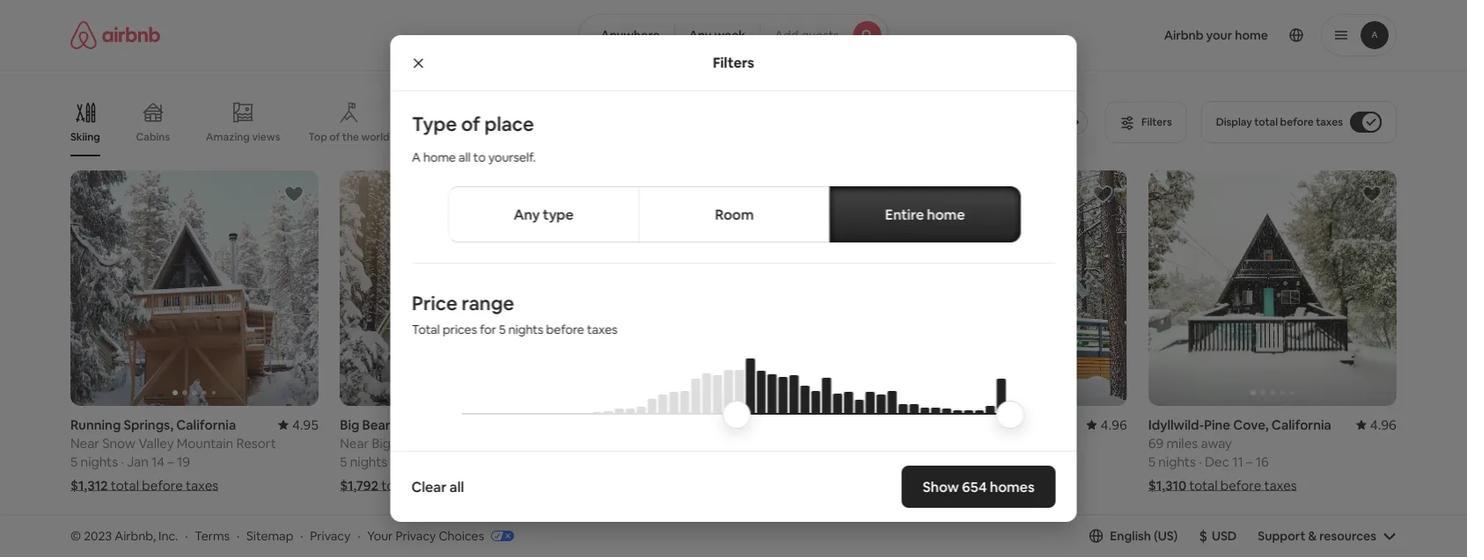 Task type: describe. For each thing, give the bounding box(es) containing it.
privacy link
[[310, 529, 351, 544]]

big bear lake, california near big bear mountain resort 5 nights · $1,792 total before taxes
[[340, 417, 524, 495]]

total
[[411, 322, 439, 338]]

views
[[252, 130, 280, 144]]

show for show 654 homes
[[923, 478, 959, 496]]

valley
[[138, 435, 174, 452]]

price range total prices for 5 nights before taxes
[[411, 291, 617, 338]]

omg!
[[515, 130, 543, 144]]

before inside big bear lake, california near big bear mountain resort 5 nights · $1,792 total before taxes
[[413, 478, 453, 495]]

all inside button
[[450, 478, 464, 496]]

prices
[[442, 322, 477, 338]]

$1,792
[[340, 478, 379, 495]]

any for any week
[[689, 27, 712, 43]]

iconic
[[418, 130, 448, 144]]

$1,312
[[70, 477, 108, 495]]

add to wishlist: idyllwild-pine cove, california image
[[1361, 184, 1383, 205]]

type of place
[[411, 111, 534, 136]]

5 inside big bear lake, california near big bear mountain resort 5 nights · jan 28 – feb 2 $1,666 total before taxes
[[879, 454, 886, 471]]

amazing
[[206, 130, 250, 144]]

ski
[[731, 435, 748, 452]]

display
[[1216, 115, 1252, 129]]

your
[[367, 529, 393, 544]]

clear
[[411, 478, 447, 496]]

add guests button
[[760, 14, 888, 56]]

none search field containing anywhere
[[579, 14, 888, 56]]

1 horizontal spatial add to wishlist: big bear lake, california image
[[1092, 545, 1113, 558]]

support & resources
[[1258, 529, 1376, 545]]

2 horizontal spatial add to wishlist: big bear lake, california image
[[1361, 545, 1383, 558]]

(us)
[[1154, 529, 1178, 545]]

guests
[[801, 27, 839, 43]]

jan inside running springs, california near snow valley mountain resort 5 nights · jan 14 – 19 $1,312 total before taxes
[[127, 454, 148, 471]]

skiing
[[70, 130, 100, 144]]

add
[[775, 27, 799, 43]]

4.96 for big bear lake, california near big bear mountain resort 5 nights · jan 28 – feb 2 $1,666 total before taxes
[[1101, 417, 1127, 434]]

2023
[[84, 529, 112, 544]]

lake, for 28
[[932, 417, 965, 434]]

tab list inside filters dialog
[[448, 187, 1020, 243]]

5 inside idyllwild-pine cove, california 69 miles away 5 nights · dec 11 – 16 $1,310 total before taxes
[[1148, 454, 1156, 471]]

$1,666
[[879, 478, 919, 495]]

nights inside idyllwild-pine cove, california 69 miles away 5 nights · dec 11 – 16 $1,310 total before taxes
[[1158, 454, 1196, 471]]

bear up the clear
[[394, 435, 421, 452]]

mountain inside big bear lake, california near big bear mountain resort 5 nights · jan 28 – feb 2 $1,666 total before taxes
[[963, 435, 1020, 452]]

total inside big bear lake, california near big bear mountain resort 5 nights · $1,792 total before taxes
[[381, 478, 410, 495]]

– inside running springs, california near snow valley mountain resort 5 nights · jan 14 – 19 $1,312 total before taxes
[[167, 454, 174, 471]]

show map
[[693, 451, 753, 467]]

any week button
[[674, 14, 761, 56]]

&
[[1308, 529, 1317, 545]]

california for big bear lake, california near big bear mountain resort 5 nights · $1,792 total before taxes
[[429, 417, 488, 434]]

0 vertical spatial all
[[458, 150, 470, 165]]

taxes inside idyllwild-pine cove, california 69 miles away 5 nights · dec 11 – 16 $1,310 total before taxes
[[1264, 478, 1297, 495]]

– inside idyllwild-pine cove, california 69 miles away 5 nights · dec 11 – 16 $1,310 total before taxes
[[1246, 454, 1253, 471]]

a home all to yourself.
[[411, 150, 535, 165]]

cove,
[[1233, 417, 1269, 434]]

airbnb,
[[115, 529, 156, 544]]

sitemap
[[246, 529, 293, 544]]

bear inside the big bear, california near bear mountain ski resort
[[641, 435, 669, 452]]

idyllwild-pine cove, california 69 miles away 5 nights · dec 11 – 16 $1,310 total before taxes
[[1148, 417, 1331, 495]]

total right display
[[1254, 115, 1278, 129]]

add guests
[[775, 27, 839, 43]]

week
[[714, 27, 746, 43]]

price
[[411, 291, 457, 316]]

filters
[[713, 54, 754, 72]]

any type button
[[448, 187, 639, 243]]

dec
[[1205, 454, 1229, 471]]

world
[[361, 130, 390, 144]]

show 654 homes link
[[901, 466, 1056, 509]]

big for big bear, california near bear mountain ski resort
[[609, 417, 629, 434]]

nights inside price range total prices for 5 nights before taxes
[[508, 322, 543, 338]]

anywhere
[[601, 27, 660, 43]]

· inside idyllwild-pine cove, california 69 miles away 5 nights · dec 11 – 16 $1,310 total before taxes
[[1199, 454, 1202, 471]]

$
[[1199, 527, 1207, 545]]

range
[[461, 291, 514, 316]]

taxes inside big bear lake, california near big bear mountain resort 5 nights · $1,792 total before taxes
[[456, 478, 489, 495]]

69
[[1148, 435, 1164, 452]]

· right inc.
[[185, 529, 188, 544]]

2
[[1013, 454, 1020, 471]]

mountain inside running springs, california near snow valley mountain resort 5 nights · jan 14 – 19 $1,312 total before taxes
[[177, 435, 233, 452]]

entire home
[[885, 205, 965, 224]]

choices
[[439, 529, 484, 544]]

5 inside price range total prices for 5 nights before taxes
[[499, 322, 505, 338]]

feb
[[987, 454, 1010, 471]]

inc.
[[158, 529, 178, 544]]

big bear, california near bear mountain ski resort
[[609, 417, 791, 452]]

anywhere button
[[579, 14, 675, 56]]

resort inside running springs, california near snow valley mountain resort 5 nights · jan 14 – 19 $1,312 total before taxes
[[236, 435, 276, 452]]

total inside big bear lake, california near big bear mountain resort 5 nights · jan 28 – feb 2 $1,666 total before taxes
[[922, 478, 950, 495]]

clear all button
[[403, 470, 473, 505]]

any type
[[513, 205, 573, 224]]

50% of stays are available in the price range you selected. image
[[462, 359, 1005, 465]]

5 inside big bear lake, california near big bear mountain resort 5 nights · $1,792 total before taxes
[[340, 454, 347, 471]]

resources
[[1319, 529, 1376, 545]]

1 horizontal spatial add to wishlist: big bear lake, california image
[[1092, 184, 1113, 205]]

california for big bear lake, california near big bear mountain resort 5 nights · jan 28 – feb 2 $1,666 total before taxes
[[967, 417, 1027, 434]]

your privacy choices link
[[367, 529, 514, 546]]

5 inside running springs, california near snow valley mountain resort 5 nights · jan 14 – 19 $1,312 total before taxes
[[70, 454, 78, 471]]

running springs, california near snow valley mountain resort 5 nights · jan 14 – 19 $1,312 total before taxes
[[70, 417, 276, 495]]

entire
[[885, 205, 924, 224]]

nights inside big bear lake, california near big bear mountain resort 5 nights · $1,792 total before taxes
[[350, 454, 387, 471]]

show 654 homes
[[923, 478, 1035, 496]]

before inside price range total prices for 5 nights before taxes
[[546, 322, 584, 338]]

idyllwild-
[[1148, 417, 1204, 434]]

cabins
[[136, 130, 170, 144]]

resort inside the big bear, california near bear mountain ski resort
[[751, 435, 791, 452]]

before inside big bear lake, california near big bear mountain resort 5 nights · jan 28 – feb 2 $1,666 total before taxes
[[953, 478, 994, 495]]

© 2023 airbnb, inc. ·
[[70, 529, 188, 544]]

support
[[1258, 529, 1306, 545]]

1 horizontal spatial add to wishlist: big bear, california image
[[822, 184, 844, 205]]

top
[[308, 130, 327, 144]]

big for big bear lake, california near big bear mountain resort 5 nights · $1,792 total before taxes
[[340, 417, 359, 434]]

total inside idyllwild-pine cove, california 69 miles away 5 nights · dec 11 – 16 $1,310 total before taxes
[[1189, 478, 1218, 495]]

usd
[[1212, 529, 1237, 545]]

type
[[542, 205, 573, 224]]

show map button
[[675, 438, 792, 480]]

any for any type
[[513, 205, 539, 224]]

springs,
[[124, 417, 173, 434]]

· left privacy 'link'
[[300, 529, 303, 544]]

profile element
[[910, 0, 1397, 70]]

total inside running springs, california near snow valley mountain resort 5 nights · jan 14 – 19 $1,312 total before taxes
[[111, 477, 139, 495]]

display total before taxes
[[1216, 115, 1343, 129]]

for
[[479, 322, 496, 338]]

a
[[411, 150, 420, 165]]

nights inside running springs, california near snow valley mountain resort 5 nights · jan 14 – 19 $1,312 total before taxes
[[81, 454, 118, 471]]



Task type: vqa. For each thing, say whether or not it's contained in the screenshot.


Task type: locate. For each thing, give the bounding box(es) containing it.
privacy
[[310, 529, 351, 544], [396, 529, 436, 544]]

nights
[[508, 322, 543, 338], [81, 454, 118, 471], [350, 454, 387, 471], [889, 454, 926, 471], [1158, 454, 1196, 471]]

nights right for
[[508, 322, 543, 338]]

near down bear,
[[609, 435, 638, 452]]

of
[[461, 111, 480, 136], [329, 130, 340, 144]]

3 – from the left
[[1246, 454, 1253, 471]]

nights inside big bear lake, california near big bear mountain resort 5 nights · jan 28 – feb 2 $1,666 total before taxes
[[889, 454, 926, 471]]

total right $1,312
[[111, 477, 139, 495]]

bear,
[[632, 417, 662, 434]]

of for the
[[329, 130, 340, 144]]

top of the world
[[308, 130, 390, 144]]

–
[[167, 454, 174, 471], [978, 454, 984, 471], [1246, 454, 1253, 471]]

1 privacy from the left
[[310, 529, 351, 544]]

english (us) button
[[1089, 529, 1178, 545]]

2 near from the left
[[609, 435, 638, 452]]

resort
[[236, 435, 276, 452], [751, 435, 791, 452], [484, 435, 524, 452], [1023, 435, 1062, 452]]

resort inside big bear lake, california near big bear mountain resort 5 nights · $1,792 total before taxes
[[484, 435, 524, 452]]

5 up $1,312
[[70, 454, 78, 471]]

any week
[[689, 27, 746, 43]]

0 vertical spatial any
[[689, 27, 712, 43]]

total down the dec
[[1189, 478, 1218, 495]]

big inside the big bear, california near bear mountain ski resort
[[609, 417, 629, 434]]

1 jan from the left
[[127, 454, 148, 471]]

all left to
[[458, 150, 470, 165]]

3 mountain from the left
[[424, 435, 481, 452]]

mountain left 'ski'
[[672, 435, 728, 452]]

running
[[70, 417, 121, 434]]

california up the 'clear all'
[[429, 417, 488, 434]]

bear up 28
[[933, 435, 960, 452]]

add to wishlist: big bear lake, california image
[[553, 184, 574, 205], [1092, 545, 1113, 558]]

0 horizontal spatial –
[[167, 454, 174, 471]]

©
[[70, 529, 81, 544]]

0 horizontal spatial add to wishlist: big bear lake, california image
[[284, 545, 305, 558]]

of left the
[[329, 130, 340, 144]]

all right the clear
[[450, 478, 464, 496]]

2 mountain from the left
[[672, 435, 728, 452]]

home right entire
[[927, 205, 965, 224]]

· left the dec
[[1199, 454, 1202, 471]]

19
[[177, 454, 190, 471]]

near down 'running'
[[70, 435, 99, 452]]

english (us)
[[1110, 529, 1178, 545]]

2 lake, from the left
[[932, 417, 965, 434]]

$1,310
[[1148, 478, 1186, 495]]

show inside show map button
[[693, 451, 725, 467]]

1 vertical spatial show
[[923, 478, 959, 496]]

1 near from the left
[[70, 435, 99, 452]]

1 vertical spatial any
[[513, 205, 539, 224]]

0 horizontal spatial any
[[513, 205, 539, 224]]

1 horizontal spatial 4.96
[[1370, 417, 1397, 434]]

before up your privacy choices on the left of the page
[[413, 478, 453, 495]]

california up 19
[[176, 417, 236, 434]]

lake, inside big bear lake, california near big bear mountain resort 5 nights · $1,792 total before taxes
[[393, 417, 426, 434]]

0 horizontal spatial 4.96 out of 5 average rating image
[[1086, 417, 1127, 434]]

show left map
[[693, 451, 725, 467]]

·
[[121, 454, 124, 471], [390, 454, 393, 471], [929, 454, 932, 471], [1199, 454, 1202, 471], [185, 529, 188, 544], [237, 529, 240, 544], [300, 529, 303, 544], [357, 529, 360, 544]]

lake, for total
[[393, 417, 426, 434]]

bear up $1,666
[[901, 417, 929, 434]]

before right for
[[546, 322, 584, 338]]

4 near from the left
[[879, 435, 908, 452]]

taxes inside price range total prices for 5 nights before taxes
[[587, 322, 617, 338]]

home for entire
[[927, 205, 965, 224]]

14
[[151, 454, 165, 471]]

2 california from the left
[[665, 417, 725, 434]]

5 up $1,666
[[879, 454, 886, 471]]

total right $1,666
[[922, 478, 950, 495]]

2 resort from the left
[[751, 435, 791, 452]]

near inside the big bear, california near bear mountain ski resort
[[609, 435, 638, 452]]

terms · sitemap · privacy ·
[[195, 529, 360, 544]]

28
[[960, 454, 975, 471]]

mountain up the 'clear all'
[[424, 435, 481, 452]]

4 california from the left
[[967, 417, 1027, 434]]

0 horizontal spatial privacy
[[310, 529, 351, 544]]

total
[[1254, 115, 1278, 129], [111, 477, 139, 495], [381, 478, 410, 495], [922, 478, 950, 495], [1189, 478, 1218, 495]]

2 privacy from the left
[[396, 529, 436, 544]]

home
[[423, 150, 455, 165], [927, 205, 965, 224]]

3 near from the left
[[340, 435, 369, 452]]

1 horizontal spatial home
[[927, 205, 965, 224]]

before inside running springs, california near snow valley mountain resort 5 nights · jan 14 – 19 $1,312 total before taxes
[[142, 477, 183, 495]]

near inside big bear lake, california near big bear mountain resort 5 nights · jan 28 – feb 2 $1,666 total before taxes
[[879, 435, 908, 452]]

support & resources button
[[1258, 529, 1397, 545]]

0 horizontal spatial home
[[423, 150, 455, 165]]

home inside button
[[927, 205, 965, 224]]

the
[[342, 130, 359, 144]]

taxes inside running springs, california near snow valley mountain resort 5 nights · jan 14 – 19 $1,312 total before taxes
[[186, 477, 218, 495]]

None search field
[[579, 14, 888, 56]]

jan left 14
[[127, 454, 148, 471]]

pine
[[1204, 417, 1230, 434]]

near up $1,792 on the left bottom of page
[[340, 435, 369, 452]]

bear down bear,
[[641, 435, 669, 452]]

total left the clear
[[381, 478, 410, 495]]

nights down miles
[[1158, 454, 1196, 471]]

5 right for
[[499, 322, 505, 338]]

· inside big bear lake, california near big bear mountain resort 5 nights · jan 28 – feb 2 $1,666 total before taxes
[[929, 454, 932, 471]]

show inside show 654 homes link
[[923, 478, 959, 496]]

nights up $1,792 on the left bottom of page
[[350, 454, 387, 471]]

1 horizontal spatial any
[[689, 27, 712, 43]]

away
[[1201, 435, 1232, 452]]

11
[[1232, 454, 1243, 471]]

any left type at the left top of page
[[513, 205, 539, 224]]

4.95 out of 5 average rating image
[[278, 417, 319, 434]]

1 california from the left
[[176, 417, 236, 434]]

privacy right your
[[396, 529, 436, 544]]

4.95
[[292, 417, 319, 434]]

1 resort from the left
[[236, 435, 276, 452]]

1 horizontal spatial –
[[978, 454, 984, 471]]

place
[[484, 111, 534, 136]]

all
[[458, 150, 470, 165], [450, 478, 464, 496]]

lake, up 28
[[932, 417, 965, 434]]

· down the 'snow'
[[121, 454, 124, 471]]

· left clear all button
[[390, 454, 393, 471]]

· left your
[[357, 529, 360, 544]]

jan left 28
[[935, 454, 957, 471]]

add to wishlist: big bear lake, california image down english
[[1092, 545, 1113, 558]]

taxes
[[1316, 115, 1343, 129], [587, 322, 617, 338], [186, 477, 218, 495], [456, 478, 489, 495], [997, 478, 1030, 495], [1264, 478, 1297, 495]]

show left 654 at bottom
[[923, 478, 959, 496]]

– left 19
[[167, 454, 174, 471]]

cities
[[450, 130, 476, 144]]

of for place
[[461, 111, 480, 136]]

1 – from the left
[[167, 454, 174, 471]]

0 vertical spatial show
[[693, 451, 725, 467]]

california inside big bear lake, california near big bear mountain resort 5 nights · jan 28 – feb 2 $1,666 total before taxes
[[967, 417, 1027, 434]]

jan inside big bear lake, california near big bear mountain resort 5 nights · jan 28 – feb 2 $1,666 total before taxes
[[935, 454, 957, 471]]

california inside the big bear, california near bear mountain ski resort
[[665, 417, 725, 434]]

3 california from the left
[[429, 417, 488, 434]]

type
[[411, 111, 456, 136]]

0 horizontal spatial 4.96
[[1101, 417, 1127, 434]]

4.96
[[1101, 417, 1127, 434], [1370, 417, 1397, 434]]

1 horizontal spatial 4.96 out of 5 average rating image
[[1356, 417, 1397, 434]]

clear all
[[411, 478, 464, 496]]

– inside big bear lake, california near big bear mountain resort 5 nights · jan 28 – feb 2 $1,666 total before taxes
[[978, 454, 984, 471]]

0 vertical spatial add to wishlist: big bear, california image
[[822, 184, 844, 205]]

1 vertical spatial add to wishlist: big bear, california image
[[553, 545, 574, 558]]

mountain up 19
[[177, 435, 233, 452]]

nights up $1,666
[[889, 454, 926, 471]]

before down 28
[[953, 478, 994, 495]]

add to wishlist: pine mountain club, california image
[[822, 545, 844, 558]]

4 resort from the left
[[1023, 435, 1062, 452]]

add to wishlist: running springs, california image
[[284, 184, 305, 205]]

0 horizontal spatial of
[[329, 130, 340, 144]]

near inside big bear lake, california near big bear mountain resort 5 nights · $1,792 total before taxes
[[340, 435, 369, 452]]

sitemap link
[[246, 529, 293, 544]]

1 4.96 from the left
[[1101, 417, 1127, 434]]

1 horizontal spatial show
[[923, 478, 959, 496]]

amazing views
[[206, 130, 280, 144]]

2 4.96 from the left
[[1370, 417, 1397, 434]]

near inside running springs, california near snow valley mountain resort 5 nights · jan 14 – 19 $1,312 total before taxes
[[70, 435, 99, 452]]

mountain inside big bear lake, california near big bear mountain resort 5 nights · $1,792 total before taxes
[[424, 435, 481, 452]]

16
[[1256, 454, 1269, 471]]

group containing amazing views
[[70, 88, 1095, 157]]

miles
[[1167, 435, 1198, 452]]

california inside idyllwild-pine cove, california 69 miles away 5 nights · dec 11 – 16 $1,310 total before taxes
[[1272, 417, 1331, 434]]

0 horizontal spatial show
[[693, 451, 725, 467]]

california inside big bear lake, california near big bear mountain resort 5 nights · $1,792 total before taxes
[[429, 417, 488, 434]]

near
[[70, 435, 99, 452], [609, 435, 638, 452], [340, 435, 369, 452], [879, 435, 908, 452]]

1 vertical spatial add to wishlist: big bear lake, california image
[[1092, 545, 1113, 558]]

· right "terms" link
[[237, 529, 240, 544]]

privacy left your
[[310, 529, 351, 544]]

before inside idyllwild-pine cove, california 69 miles away 5 nights · dec 11 – 16 $1,310 total before taxes
[[1220, 478, 1261, 495]]

3 resort from the left
[[484, 435, 524, 452]]

add to wishlist: big bear lake, california image
[[1092, 184, 1113, 205], [284, 545, 305, 558], [1361, 545, 1383, 558]]

0 horizontal spatial lake,
[[393, 417, 426, 434]]

0 vertical spatial add to wishlist: big bear lake, california image
[[553, 184, 574, 205]]

bear up $1,792 on the left bottom of page
[[362, 417, 390, 434]]

resort inside big bear lake, california near big bear mountain resort 5 nights · jan 28 – feb 2 $1,666 total before taxes
[[1023, 435, 1062, 452]]

– right 28
[[978, 454, 984, 471]]

2 – from the left
[[978, 454, 984, 471]]

english
[[1110, 529, 1151, 545]]

lake,
[[393, 417, 426, 434], [932, 417, 965, 434]]

any
[[689, 27, 712, 43], [513, 205, 539, 224]]

room button
[[638, 187, 830, 243]]

before right display
[[1280, 115, 1314, 129]]

filters dialog
[[390, 35, 1077, 558]]

home for a
[[423, 150, 455, 165]]

1 horizontal spatial lake,
[[932, 417, 965, 434]]

1 horizontal spatial privacy
[[396, 529, 436, 544]]

4 mountain from the left
[[963, 435, 1020, 452]]

654
[[962, 478, 987, 496]]

near up $1,666
[[879, 435, 908, 452]]

1 4.96 out of 5 average rating image from the left
[[1086, 417, 1127, 434]]

yourself.
[[488, 150, 535, 165]]

big bear lake, california near big bear mountain resort 5 nights · jan 28 – feb 2 $1,666 total before taxes
[[879, 417, 1062, 495]]

4.96 for idyllwild-pine cove, california 69 miles away 5 nights · dec 11 – 16 $1,310 total before taxes
[[1370, 417, 1397, 434]]

lake, inside big bear lake, california near big bear mountain resort 5 nights · jan 28 – feb 2 $1,666 total before taxes
[[932, 417, 965, 434]]

· inside running springs, california near snow valley mountain resort 5 nights · jan 14 – 19 $1,312 total before taxes
[[121, 454, 124, 471]]

terms
[[195, 529, 230, 544]]

any inside filters dialog
[[513, 205, 539, 224]]

california right the cove, on the right
[[1272, 417, 1331, 434]]

entire home button
[[829, 187, 1020, 243]]

0 vertical spatial home
[[423, 150, 455, 165]]

0 horizontal spatial add to wishlist: big bear, california image
[[553, 545, 574, 558]]

california inside running springs, california near snow valley mountain resort 5 nights · jan 14 – 19 $1,312 total before taxes
[[176, 417, 236, 434]]

california up feb
[[967, 417, 1027, 434]]

0 horizontal spatial jan
[[127, 454, 148, 471]]

5 up $1,792 on the left bottom of page
[[340, 454, 347, 471]]

taxes inside big bear lake, california near big bear mountain resort 5 nights · jan 28 – feb 2 $1,666 total before taxes
[[997, 478, 1030, 495]]

of up a home all to yourself.
[[461, 111, 480, 136]]

of inside group
[[329, 130, 340, 144]]

map
[[727, 451, 753, 467]]

$ usd
[[1199, 527, 1237, 545]]

· inside big bear lake, california near big bear mountain resort 5 nights · $1,792 total before taxes
[[390, 454, 393, 471]]

mountain inside the big bear, california near bear mountain ski resort
[[672, 435, 728, 452]]

group
[[70, 88, 1095, 157], [70, 171, 319, 407], [340, 171, 588, 407], [361, 171, 858, 407], [879, 171, 1127, 407], [1148, 171, 1397, 407], [70, 532, 319, 558], [340, 532, 588, 558], [609, 532, 858, 558], [879, 532, 1127, 558], [1148, 532, 1397, 558]]

show for show map
[[693, 451, 725, 467]]

any left week
[[689, 27, 712, 43]]

5
[[499, 322, 505, 338], [70, 454, 78, 471], [340, 454, 347, 471], [879, 454, 886, 471], [1148, 454, 1156, 471]]

lake, up the clear
[[393, 417, 426, 434]]

1 vertical spatial all
[[450, 478, 464, 496]]

your privacy choices
[[367, 529, 484, 544]]

california up show map
[[665, 417, 725, 434]]

iconic cities
[[418, 130, 476, 144]]

add to wishlist: big bear, california image
[[822, 184, 844, 205], [553, 545, 574, 558]]

before down 11
[[1220, 478, 1261, 495]]

1 vertical spatial home
[[927, 205, 965, 224]]

nights up $1,312
[[81, 454, 118, 471]]

before down 14
[[142, 477, 183, 495]]

mountain
[[177, 435, 233, 452], [672, 435, 728, 452], [424, 435, 481, 452], [963, 435, 1020, 452]]

2 4.96 out of 5 average rating image from the left
[[1356, 417, 1397, 434]]

2 jan from the left
[[935, 454, 957, 471]]

tab list containing any type
[[448, 187, 1020, 243]]

home down iconic
[[423, 150, 455, 165]]

2 horizontal spatial –
[[1246, 454, 1253, 471]]

homes
[[990, 478, 1035, 496]]

1 horizontal spatial of
[[461, 111, 480, 136]]

add to wishlist: big bear lake, california image up type at the left top of page
[[553, 184, 574, 205]]

· left 28
[[929, 454, 932, 471]]

– right 11
[[1246, 454, 1253, 471]]

mountain up feb
[[963, 435, 1020, 452]]

to
[[473, 150, 485, 165]]

5 down 69
[[1148, 454, 1156, 471]]

california for idyllwild-pine cove, california 69 miles away 5 nights · dec 11 – 16 $1,310 total before taxes
[[1272, 417, 1331, 434]]

4.96 out of 5 average rating image for idyllwild-pine cove, california 69 miles away 5 nights · dec 11 – 16 $1,310 total before taxes
[[1356, 417, 1397, 434]]

snow
[[102, 435, 135, 452]]

4.96 out of 5 average rating image
[[1086, 417, 1127, 434], [1356, 417, 1397, 434]]

0 horizontal spatial add to wishlist: big bear lake, california image
[[553, 184, 574, 205]]

terms link
[[195, 529, 230, 544]]

4.96 out of 5 average rating image for big bear lake, california near big bear mountain resort 5 nights · jan 28 – feb 2 $1,666 total before taxes
[[1086, 417, 1127, 434]]

1 mountain from the left
[[177, 435, 233, 452]]

of inside filters dialog
[[461, 111, 480, 136]]

big for big bear lake, california near big bear mountain resort 5 nights · jan 28 – feb 2 $1,666 total before taxes
[[879, 417, 898, 434]]

tab list
[[448, 187, 1020, 243]]

1 lake, from the left
[[393, 417, 426, 434]]

1 horizontal spatial jan
[[935, 454, 957, 471]]

5 california from the left
[[1272, 417, 1331, 434]]



